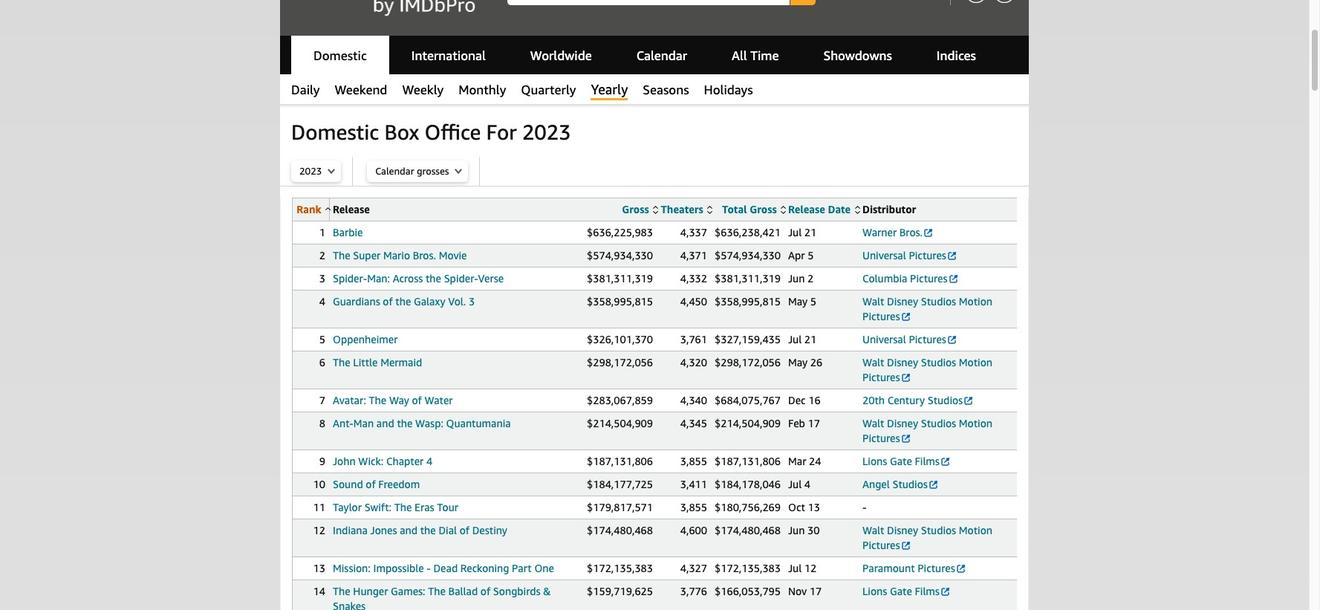 Task type: describe. For each thing, give the bounding box(es) containing it.
Search for Titles search field
[[508, 0, 790, 5]]

7
[[319, 394, 325, 406]]

feb
[[788, 417, 805, 430]]

disney for 5
[[887, 295, 919, 308]]

weekend link
[[335, 81, 387, 99]]

1 horizontal spatial 4
[[427, 455, 433, 467]]

$187,131,806 for $187,131,806 mar 24
[[715, 455, 781, 467]]

weekly
[[402, 82, 444, 97]]

lions gate films for $187,131,806 mar 24
[[863, 455, 940, 467]]

of right sound
[[366, 478, 376, 490]]

may for may 5
[[788, 295, 808, 308]]

$327,159,435
[[715, 333, 781, 346]]

1 horizontal spatial 2023
[[522, 120, 571, 144]]

the up snakes
[[333, 585, 351, 597]]

$574,934,330 for $574,934,330 apr 5
[[715, 249, 781, 262]]

$358,995,815 for $358,995,815
[[587, 295, 653, 308]]

man:
[[367, 272, 390, 285]]

$381,311,319 for $381,311,319 jun 2
[[715, 272, 781, 285]]

office
[[425, 120, 481, 144]]

of right dial
[[460, 524, 470, 537]]

20th century studios
[[863, 394, 963, 406]]

4,600
[[680, 524, 707, 537]]

0 horizontal spatial 2
[[319, 249, 325, 262]]

0 horizontal spatial 3
[[319, 272, 325, 285]]

gross link
[[622, 203, 658, 216]]

2 horizontal spatial 4
[[805, 478, 811, 490]]

pictures right the columbia
[[910, 272, 948, 285]]

$636,238,421
[[715, 226, 781, 239]]

columbia
[[863, 272, 908, 285]]

total gross link
[[722, 203, 786, 216]]

and for jones
[[400, 524, 418, 537]]

3,411
[[680, 478, 707, 490]]

mermaid
[[381, 356, 422, 369]]

monthly
[[459, 82, 506, 97]]

gate for 24
[[890, 455, 912, 467]]

jun for jun 2
[[788, 272, 805, 285]]

warner bros.
[[863, 226, 923, 239]]

5 for $574,934,330 apr 5
[[808, 249, 814, 262]]

way
[[389, 394, 409, 406]]

1 gross from the left
[[622, 203, 649, 216]]

oppenheimer
[[333, 333, 398, 346]]

$327,159,435 jul 21
[[715, 333, 817, 346]]

the right 6
[[333, 356, 351, 369]]

1 horizontal spatial 3
[[469, 295, 475, 308]]

of right way
[[412, 394, 422, 406]]

motion for 26
[[959, 356, 993, 369]]

$166,053,795
[[715, 585, 781, 597]]

3,761
[[680, 333, 707, 346]]

the left eras
[[394, 501, 412, 514]]

universal pictures for $574,934,330 apr 5
[[863, 249, 947, 262]]

$180,756,269 oct 13
[[715, 501, 820, 514]]

0 vertical spatial 4
[[319, 295, 325, 308]]

studios for 30
[[921, 524, 957, 537]]

showdowns link
[[801, 35, 915, 77]]

paramount pictures link
[[863, 562, 967, 574]]

galaxy
[[414, 295, 446, 308]]

$172,135,383 for $172,135,383 jul 12
[[715, 562, 781, 574]]

weekly link
[[402, 81, 444, 99]]

4,450
[[680, 295, 707, 308]]

pictures up columbia pictures 'link'
[[909, 249, 947, 262]]

total gross
[[722, 203, 777, 216]]

jul for $184,178,046
[[788, 478, 802, 490]]

box
[[385, 120, 419, 144]]

daily
[[291, 82, 320, 97]]

jul for $636,238,421
[[788, 226, 802, 239]]

paramount pictures
[[863, 562, 955, 574]]

17 for $214,504,909 feb 17
[[808, 417, 820, 430]]

chapter
[[386, 455, 424, 467]]

3,855 for $180,756,269
[[680, 501, 707, 514]]

wick:
[[358, 455, 384, 467]]

freedom
[[378, 478, 420, 490]]

verse
[[478, 272, 504, 285]]

films for 17
[[915, 585, 940, 597]]

14
[[313, 585, 325, 597]]

avatar: the way of water link
[[333, 394, 453, 406]]

may for may 26
[[788, 356, 808, 369]]

seasons
[[643, 82, 689, 97]]

9 john wick: chapter 4
[[319, 455, 433, 467]]

the down 13 mission: impossible - dead reckoning part one
[[428, 585, 446, 597]]

worldwide
[[530, 48, 592, 63]]

1 vertical spatial 12
[[805, 562, 817, 574]]

lions gate films link for $187,131,806 mar 24
[[863, 455, 951, 467]]

domestic for domestic box office for 2023
[[291, 120, 379, 144]]

21 for $636,238,421 jul 21
[[805, 226, 817, 239]]

$381,311,319 for $381,311,319
[[587, 272, 653, 285]]

24
[[809, 455, 821, 467]]

total
[[722, 203, 747, 216]]

for
[[486, 120, 517, 144]]

angel studios
[[863, 478, 928, 490]]

universal for 21
[[863, 333, 906, 346]]

all time
[[732, 48, 779, 63]]

walt for $298,172,056 may 26
[[863, 356, 885, 369]]

quarterly
[[521, 82, 576, 97]]

calendar grosses
[[375, 165, 449, 177]]

3,855 for $187,131,806
[[680, 455, 707, 467]]

vol.
[[448, 295, 466, 308]]

theaters
[[661, 203, 703, 216]]

11 taylor swift: the eras tour
[[313, 501, 458, 514]]

quarterly link
[[521, 81, 576, 99]]

4 guardians of the galaxy vol. 3
[[319, 295, 475, 308]]

john wick: chapter 4 link
[[333, 455, 433, 467]]

walt disney studios motion pictures link for $358,995,815 may 5
[[863, 295, 993, 323]]

the for wasp:
[[397, 417, 413, 430]]

$174,480,468 jun 30
[[715, 524, 820, 537]]

mission:
[[333, 562, 371, 574]]

pictures right paramount
[[918, 562, 955, 574]]

the little mermaid link
[[333, 356, 422, 369]]

pictures down the columbia
[[863, 310, 900, 323]]

1 horizontal spatial 13
[[808, 501, 820, 514]]

walt disney studios motion pictures for $358,995,815 may 5
[[863, 295, 993, 323]]

4,327
[[680, 562, 707, 574]]

distributor
[[863, 203, 916, 216]]

$358,995,815 for $358,995,815 may 5
[[715, 295, 781, 308]]

pictures up 20th on the bottom right
[[863, 371, 900, 383]]

wasp:
[[415, 417, 444, 430]]

1 spider- from the left
[[333, 272, 367, 285]]

$184,177,725
[[587, 478, 653, 490]]

the hunger games: the ballad of songbirds & snakes link
[[333, 585, 551, 610]]

lions for $166,053,795 nov 17
[[863, 585, 888, 597]]

20th century studios link
[[863, 394, 974, 406]]

international
[[412, 48, 486, 63]]

super
[[353, 249, 381, 262]]

walt disney studios motion pictures link for $174,480,468 jun 30
[[863, 524, 993, 551]]

0 horizontal spatial 12
[[313, 524, 325, 537]]

7 avatar: the way of water
[[319, 394, 453, 406]]

2 spider- from the left
[[444, 272, 478, 285]]

$214,504,909 for $214,504,909 feb 17
[[715, 417, 781, 430]]

yearly link
[[591, 80, 628, 100]]

lions gate films for $166,053,795 nov 17
[[863, 585, 940, 597]]

3 spider-man: across the spider-verse
[[319, 272, 504, 285]]

17 for $166,053,795 nov 17
[[810, 585, 822, 597]]

4,371
[[680, 249, 707, 262]]

10
[[313, 478, 325, 490]]

26
[[811, 356, 823, 369]]

1 horizontal spatial -
[[863, 501, 867, 514]]

yearly
[[591, 81, 628, 97]]

columbia pictures
[[863, 272, 948, 285]]

guardians
[[333, 295, 380, 308]]

little
[[353, 356, 378, 369]]

apr
[[788, 249, 805, 262]]

$174,480,468 for $174,480,468
[[587, 524, 653, 537]]

sound
[[333, 478, 363, 490]]

worldwide link
[[508, 35, 614, 77]]

movie
[[439, 249, 467, 262]]

gate for 17
[[890, 585, 912, 597]]

john
[[333, 455, 356, 467]]



Task type: locate. For each thing, give the bounding box(es) containing it.
4 jul from the top
[[788, 562, 802, 574]]

paramount
[[863, 562, 915, 574]]

man
[[354, 417, 374, 430]]

0 vertical spatial 5
[[808, 249, 814, 262]]

2 $574,934,330 from the left
[[715, 249, 781, 262]]

pictures up 20th century studios link
[[909, 333, 947, 346]]

the left way
[[369, 394, 387, 406]]

2 $187,131,806 from the left
[[715, 455, 781, 467]]

1 vertical spatial 21
[[805, 333, 817, 346]]

walt up paramount
[[863, 524, 885, 537]]

time
[[751, 48, 779, 63]]

1
[[319, 226, 325, 239]]

the left dial
[[420, 524, 436, 537]]

0 horizontal spatial $187,131,806
[[587, 455, 653, 467]]

release
[[333, 203, 370, 216], [788, 203, 825, 216]]

tour
[[437, 501, 458, 514]]

motion
[[959, 295, 993, 308], [959, 356, 993, 369], [959, 417, 993, 430], [959, 524, 993, 537]]

0 vertical spatial lions
[[863, 455, 888, 467]]

gross up $636,225,983
[[622, 203, 649, 216]]

$298,172,056 for $298,172,056
[[587, 356, 653, 369]]

disney up paramount pictures in the bottom of the page
[[887, 524, 919, 537]]

$298,172,056 down $326,101,370
[[587, 356, 653, 369]]

1 jun from the top
[[788, 272, 805, 285]]

1 vertical spatial 5
[[811, 295, 817, 308]]

$214,504,909 down $684,075,767
[[715, 417, 781, 430]]

$172,135,383 jul 12
[[715, 562, 817, 574]]

domestic
[[314, 48, 367, 63], [291, 120, 379, 144]]

3 motion from the top
[[959, 417, 993, 430]]

9
[[319, 455, 325, 467]]

0 vertical spatial lions gate films link
[[863, 455, 951, 467]]

$298,172,056 for $298,172,056 may 26
[[715, 356, 781, 369]]

0 horizontal spatial -
[[427, 562, 431, 574]]

universal pictures for $327,159,435 jul 21
[[863, 333, 947, 346]]

lions for $187,131,806 mar 24
[[863, 455, 888, 467]]

release left date
[[788, 203, 825, 216]]

0 horizontal spatial 4
[[319, 295, 325, 308]]

2 jul from the top
[[788, 333, 802, 346]]

0 horizontal spatial and
[[377, 417, 394, 430]]

4 left guardians
[[319, 295, 325, 308]]

1 lions gate films from the top
[[863, 455, 940, 467]]

all time link
[[710, 35, 801, 77]]

of down man:
[[383, 295, 393, 308]]

1 horizontal spatial $174,480,468
[[715, 524, 781, 537]]

0 horizontal spatial release
[[333, 203, 370, 216]]

1 vertical spatial bros.
[[413, 249, 436, 262]]

1 horizontal spatial $574,934,330
[[715, 249, 781, 262]]

studios for 17
[[921, 417, 957, 430]]

jul up nov
[[788, 562, 802, 574]]

dropdown image
[[455, 168, 463, 174]]

2 universal pictures link from the top
[[863, 333, 958, 346]]

studios down 20th century studios link
[[921, 417, 957, 430]]

walt disney studios motion pictures link down 20th century studios link
[[863, 417, 993, 444]]

$172,135,383 for $172,135,383
[[587, 562, 653, 574]]

3
[[319, 272, 325, 285], [469, 295, 475, 308]]

walt disney studios motion pictures for $298,172,056 may 26
[[863, 356, 993, 383]]

walt disney studios motion pictures link for $214,504,909 feb 17
[[863, 417, 993, 444]]

2 21 from the top
[[805, 333, 817, 346]]

1 vertical spatial lions
[[863, 585, 888, 597]]

2 $381,311,319 from the left
[[715, 272, 781, 285]]

1 $187,131,806 from the left
[[587, 455, 653, 467]]

1 $214,504,909 from the left
[[587, 417, 653, 430]]

$174,480,468 down $180,756,269
[[715, 524, 781, 537]]

$174,480,468 for $174,480,468 jun 30
[[715, 524, 781, 537]]

1 horizontal spatial $214,504,909
[[715, 417, 781, 430]]

1 vertical spatial -
[[427, 562, 431, 574]]

motion for 5
[[959, 295, 993, 308]]

2 vertical spatial 5
[[319, 333, 325, 346]]

1 $298,172,056 from the left
[[587, 356, 653, 369]]

3 walt from the top
[[863, 417, 885, 430]]

0 horizontal spatial $172,135,383
[[587, 562, 653, 574]]

films down "paramount pictures" link
[[915, 585, 940, 597]]

disney
[[887, 295, 919, 308], [887, 356, 919, 369], [887, 417, 919, 430], [887, 524, 919, 537]]

pictures
[[909, 249, 947, 262], [910, 272, 948, 285], [863, 310, 900, 323], [909, 333, 947, 346], [863, 371, 900, 383], [863, 432, 900, 444], [863, 539, 900, 551], [918, 562, 955, 574]]

2 lions gate films link from the top
[[863, 585, 951, 597]]

films
[[915, 455, 940, 467], [915, 585, 940, 597]]

5
[[808, 249, 814, 262], [811, 295, 817, 308], [319, 333, 325, 346]]

2 jun from the top
[[788, 524, 805, 537]]

the up galaxy
[[426, 272, 441, 285]]

lions gate films link for $166,053,795 nov 17
[[863, 585, 951, 597]]

holidays
[[704, 82, 753, 97]]

4 motion from the top
[[959, 524, 993, 537]]

walt down 20th on the bottom right
[[863, 417, 885, 430]]

films for 24
[[915, 455, 940, 467]]

indices
[[937, 48, 976, 63]]

and for man
[[377, 417, 394, 430]]

2 may from the top
[[788, 356, 808, 369]]

4 disney from the top
[[887, 524, 919, 537]]

1 walt disney studios motion pictures from the top
[[863, 295, 993, 323]]

$298,172,056 may 26
[[715, 356, 823, 369]]

3 walt disney studios motion pictures from the top
[[863, 417, 993, 444]]

0 vertical spatial universal
[[863, 249, 906, 262]]

13 right oct
[[808, 501, 820, 514]]

barbie
[[333, 226, 363, 239]]

jul for $172,135,383
[[788, 562, 802, 574]]

2 $172,135,383 from the left
[[715, 562, 781, 574]]

17 right nov
[[810, 585, 822, 597]]

0 vertical spatial 2
[[319, 249, 325, 262]]

1 horizontal spatial and
[[400, 524, 418, 537]]

21 down release date
[[805, 226, 817, 239]]

1 horizontal spatial gross
[[750, 203, 777, 216]]

0 vertical spatial and
[[377, 417, 394, 430]]

- down "angel"
[[863, 501, 867, 514]]

$172,135,383 up "$159,719,625"
[[587, 562, 653, 574]]

spider-man: across the spider-verse link
[[333, 272, 504, 285]]

walt up 20th on the bottom right
[[863, 356, 885, 369]]

dropdown image
[[328, 168, 336, 174]]

$684,075,767
[[715, 394, 781, 406]]

1 horizontal spatial release
[[788, 203, 825, 216]]

walt for $174,480,468 jun 30
[[863, 524, 885, 537]]

reckoning
[[461, 562, 509, 574]]

universal pictures link for $327,159,435 jul 21
[[863, 333, 958, 346]]

1 $381,311,319 from the left
[[587, 272, 653, 285]]

of inside 14 the hunger games: the ballad of songbirds & snakes
[[481, 585, 491, 597]]

lions gate films link up "angel studios" link
[[863, 455, 951, 467]]

1 vertical spatial universal pictures
[[863, 333, 947, 346]]

1 horizontal spatial 12
[[805, 562, 817, 574]]

of
[[383, 295, 393, 308], [412, 394, 422, 406], [366, 478, 376, 490], [460, 524, 470, 537], [481, 585, 491, 597]]

0 horizontal spatial 2023
[[299, 165, 322, 177]]

walt disney studios motion pictures for $214,504,909 feb 17
[[863, 417, 993, 444]]

3 right vol.
[[469, 295, 475, 308]]

0 vertical spatial -
[[863, 501, 867, 514]]

1 disney from the top
[[887, 295, 919, 308]]

3 walt disney studios motion pictures link from the top
[[863, 417, 993, 444]]

1 horizontal spatial $358,995,815
[[715, 295, 781, 308]]

$381,311,319 down '$574,934,330 apr 5'
[[715, 272, 781, 285]]

0 vertical spatial calendar
[[637, 48, 687, 63]]

monthly link
[[459, 81, 506, 99]]

2 gate from the top
[[890, 585, 912, 597]]

$574,934,330 for $574,934,330
[[587, 249, 653, 262]]

bros. up spider-man: across the spider-verse link
[[413, 249, 436, 262]]

the down 1 barbie
[[333, 249, 351, 262]]

1 horizontal spatial $298,172,056
[[715, 356, 781, 369]]

$166,053,795 nov 17
[[715, 585, 822, 597]]

$187,131,806 up $184,177,725
[[587, 455, 653, 467]]

the down way
[[397, 417, 413, 430]]

walt disney studios motion pictures down columbia pictures 'link'
[[863, 295, 993, 323]]

21
[[805, 226, 817, 239], [805, 333, 817, 346]]

$358,995,815 down $381,311,319 jun 2
[[715, 295, 781, 308]]

$574,934,330 apr 5
[[715, 249, 814, 262]]

disney up century
[[887, 356, 919, 369]]

jul up apr
[[788, 226, 802, 239]]

1 horizontal spatial $381,311,319
[[715, 272, 781, 285]]

0 vertical spatial lions gate films
[[863, 455, 940, 467]]

$172,135,383 up $166,053,795
[[715, 562, 781, 574]]

jul up oct
[[788, 478, 802, 490]]

0 vertical spatial domestic
[[314, 48, 367, 63]]

$684,075,767 dec 16
[[715, 394, 821, 406]]

1 release from the left
[[333, 203, 370, 216]]

4,340
[[680, 394, 707, 406]]

0 horizontal spatial $381,311,319
[[587, 272, 653, 285]]

2 down 1
[[319, 249, 325, 262]]

0 vertical spatial 12
[[313, 524, 325, 537]]

2 3,855 from the top
[[680, 501, 707, 514]]

jul for $327,159,435
[[788, 333, 802, 346]]

0 vertical spatial 2023
[[522, 120, 571, 144]]

2 motion from the top
[[959, 356, 993, 369]]

2 lions gate films from the top
[[863, 585, 940, 597]]

walt disney studios motion pictures link up 20th century studios link
[[863, 356, 993, 383]]

0 vertical spatial universal pictures link
[[863, 249, 958, 262]]

14 the hunger games: the ballad of songbirds & snakes
[[313, 585, 551, 610]]

mario
[[383, 249, 410, 262]]

$326,101,370
[[587, 333, 653, 346]]

angel
[[863, 478, 890, 490]]

swift:
[[365, 501, 392, 514]]

1 vertical spatial lions gate films
[[863, 585, 940, 597]]

domestic up weekend at the left top of page
[[314, 48, 367, 63]]

1 walt disney studios motion pictures link from the top
[[863, 295, 993, 323]]

17 right feb on the right of page
[[808, 417, 820, 430]]

jul
[[788, 226, 802, 239], [788, 333, 802, 346], [788, 478, 802, 490], [788, 562, 802, 574]]

2 gross from the left
[[750, 203, 777, 216]]

eras
[[415, 501, 434, 514]]

4,332
[[680, 272, 707, 285]]

1 3,855 from the top
[[680, 455, 707, 467]]

1 vertical spatial films
[[915, 585, 940, 597]]

universal for 5
[[863, 249, 906, 262]]

2 walt from the top
[[863, 356, 885, 369]]

1 horizontal spatial spider-
[[444, 272, 478, 285]]

4 right chapter
[[427, 455, 433, 467]]

$214,504,909
[[587, 417, 653, 430], [715, 417, 781, 430]]

2 vertical spatial 4
[[805, 478, 811, 490]]

1 vertical spatial 3,855
[[680, 501, 707, 514]]

2 walt disney studios motion pictures from the top
[[863, 356, 993, 383]]

lions gate films link
[[863, 455, 951, 467], [863, 585, 951, 597]]

walt for $358,995,815 may 5
[[863, 295, 885, 308]]

1 vertical spatial calendar
[[375, 165, 414, 177]]

films up "angel studios" link
[[915, 455, 940, 467]]

5 right apr
[[808, 249, 814, 262]]

all
[[732, 48, 747, 63]]

1 horizontal spatial $187,131,806
[[715, 455, 781, 467]]

universal pictures down 'columbia pictures' at top
[[863, 333, 947, 346]]

$298,172,056
[[587, 356, 653, 369], [715, 356, 781, 369]]

21 for $327,159,435 jul 21
[[805, 333, 817, 346]]

1 may from the top
[[788, 295, 808, 308]]

2 $214,504,909 from the left
[[715, 417, 781, 430]]

holidays link
[[704, 81, 753, 99]]

0 horizontal spatial $298,172,056
[[587, 356, 653, 369]]

ant-man and the wasp: quantumania link
[[333, 417, 511, 430]]

2 up $358,995,815 may 5
[[808, 272, 814, 285]]

1 vertical spatial 4
[[427, 455, 433, 467]]

1 vertical spatial lions gate films link
[[863, 585, 951, 597]]

$574,934,330
[[587, 249, 653, 262], [715, 249, 781, 262]]

0 vertical spatial 3
[[319, 272, 325, 285]]

may down $381,311,319 jun 2
[[788, 295, 808, 308]]

lions up "angel"
[[863, 455, 888, 467]]

1 vertical spatial gate
[[890, 585, 912, 597]]

taylor
[[333, 501, 362, 514]]

3 jul from the top
[[788, 478, 802, 490]]

calendar for calendar
[[637, 48, 687, 63]]

2 universal from the top
[[863, 333, 906, 346]]

1 universal pictures link from the top
[[863, 249, 958, 262]]

$214,504,909 for $214,504,909
[[587, 417, 653, 430]]

studios up 20th century studios link
[[921, 356, 957, 369]]

0 horizontal spatial $214,504,909
[[587, 417, 653, 430]]

part
[[512, 562, 532, 574]]

universal pictures link
[[863, 249, 958, 262], [863, 333, 958, 346]]

0 vertical spatial gate
[[890, 455, 912, 467]]

avatar:
[[333, 394, 366, 406]]

1 $172,135,383 from the left
[[587, 562, 653, 574]]

$214,504,909 feb 17
[[715, 417, 820, 430]]

0 horizontal spatial $174,480,468
[[587, 524, 653, 537]]

1 vertical spatial domestic
[[291, 120, 379, 144]]

1 21 from the top
[[805, 226, 817, 239]]

3 down 1
[[319, 272, 325, 285]]

lions gate films down paramount pictures in the bottom of the page
[[863, 585, 940, 597]]

4 walt disney studios motion pictures from the top
[[863, 524, 993, 551]]

bros.
[[900, 226, 923, 239], [413, 249, 436, 262]]

disney for 30
[[887, 524, 919, 537]]

2
[[319, 249, 325, 262], [808, 272, 814, 285]]

columbia pictures link
[[863, 272, 959, 285]]

1 vertical spatial universal pictures link
[[863, 333, 958, 346]]

2 $174,480,468 from the left
[[715, 524, 781, 537]]

the for dial
[[420, 524, 436, 537]]

motion for 17
[[959, 417, 993, 430]]

- left the dead
[[427, 562, 431, 574]]

domestic up dropdown image
[[291, 120, 379, 144]]

studios right "angel"
[[893, 478, 928, 490]]

$381,311,319 jun 2
[[715, 272, 814, 285]]

2 disney from the top
[[887, 356, 919, 369]]

2 $298,172,056 from the left
[[715, 356, 781, 369]]

0 horizontal spatial 13
[[313, 562, 325, 574]]

$187,131,806 up $184,178,046
[[715, 455, 781, 467]]

12 down 11
[[313, 524, 325, 537]]

1 vertical spatial may
[[788, 356, 808, 369]]

studios up "paramount pictures" link
[[921, 524, 957, 537]]

2 films from the top
[[915, 585, 940, 597]]

weekend
[[335, 82, 387, 97]]

1 universal from the top
[[863, 249, 906, 262]]

universal pictures link for $574,934,330 apr 5
[[863, 249, 958, 262]]

calendar up seasons
[[637, 48, 687, 63]]

3,776
[[680, 585, 707, 597]]

spider- up vol.
[[444, 272, 478, 285]]

0 horizontal spatial bros.
[[413, 249, 436, 262]]

disney for 17
[[887, 417, 919, 430]]

1 walt from the top
[[863, 295, 885, 308]]

13 mission: impossible - dead reckoning part one
[[313, 562, 554, 574]]

0 vertical spatial films
[[915, 455, 940, 467]]

1 vertical spatial 2023
[[299, 165, 322, 177]]

11
[[313, 501, 325, 514]]

0 horizontal spatial calendar
[[375, 165, 414, 177]]

2 release from the left
[[788, 203, 825, 216]]

universal pictures link down columbia pictures 'link'
[[863, 333, 958, 346]]

2 $358,995,815 from the left
[[715, 295, 781, 308]]

1 lions gate films link from the top
[[863, 455, 951, 467]]

0 horizontal spatial $358,995,815
[[587, 295, 653, 308]]

studios down columbia pictures 'link'
[[921, 295, 957, 308]]

walt disney studios motion pictures link for $298,172,056 may 26
[[863, 356, 993, 383]]

1 $174,480,468 from the left
[[587, 524, 653, 537]]

4,320
[[680, 356, 707, 369]]

1 horizontal spatial 2
[[808, 272, 814, 285]]

1 universal pictures from the top
[[863, 249, 947, 262]]

release date
[[788, 203, 851, 216]]

2 lions from the top
[[863, 585, 888, 597]]

disney for 26
[[887, 356, 919, 369]]

1 $574,934,330 from the left
[[587, 249, 653, 262]]

$574,934,330 down $636,225,983
[[587, 249, 653, 262]]

walt disney studios motion pictures link down columbia pictures 'link'
[[863, 295, 993, 323]]

4 walt disney studios motion pictures link from the top
[[863, 524, 993, 551]]

the for spider-
[[426, 272, 441, 285]]

pictures up paramount
[[863, 539, 900, 551]]

1 vertical spatial 3
[[469, 295, 475, 308]]

1 films from the top
[[915, 455, 940, 467]]

$174,480,468 down $179,817,571
[[587, 524, 653, 537]]

date
[[828, 203, 851, 216]]

1 vertical spatial 13
[[313, 562, 325, 574]]

release up barbie link
[[333, 203, 370, 216]]

release for release
[[333, 203, 370, 216]]

5 down $381,311,319 jun 2
[[811, 295, 817, 308]]

1 jul from the top
[[788, 226, 802, 239]]

ant-
[[333, 417, 354, 430]]

warner bros. link
[[863, 226, 934, 239]]

nov
[[788, 585, 807, 597]]

lions gate films up "angel studios" link
[[863, 455, 940, 467]]

0 vertical spatial may
[[788, 295, 808, 308]]

1 vertical spatial jun
[[788, 524, 805, 537]]

1 vertical spatial and
[[400, 524, 418, 537]]

showdowns
[[824, 48, 892, 63]]

13 up 14
[[313, 562, 325, 574]]

2 the super mario bros. movie
[[319, 249, 467, 262]]

20th
[[863, 394, 885, 406]]

5 up 6
[[319, 333, 325, 346]]

1 vertical spatial universal
[[863, 333, 906, 346]]

the down across
[[396, 295, 411, 308]]

pictures down 20th on the bottom right
[[863, 432, 900, 444]]

1 $358,995,815 from the left
[[587, 295, 653, 308]]

0 vertical spatial 21
[[805, 226, 817, 239]]

universal down the columbia
[[863, 333, 906, 346]]

3 disney from the top
[[887, 417, 919, 430]]

0 vertical spatial bros.
[[900, 226, 923, 239]]

0 horizontal spatial $574,934,330
[[587, 249, 653, 262]]

1 vertical spatial 2
[[808, 272, 814, 285]]

walt disney studios motion pictures up "paramount pictures" link
[[863, 524, 993, 551]]

2023
[[522, 120, 571, 144], [299, 165, 322, 177]]

jun down apr
[[788, 272, 805, 285]]

21 up '26'
[[805, 333, 817, 346]]

2 walt disney studios motion pictures link from the top
[[863, 356, 993, 383]]

gross up $636,238,421 jul 21
[[750, 203, 777, 216]]

and right jones
[[400, 524, 418, 537]]

1 lions from the top
[[863, 455, 888, 467]]

1 horizontal spatial bros.
[[900, 226, 923, 239]]

1 gate from the top
[[890, 455, 912, 467]]

$187,131,806
[[587, 455, 653, 467], [715, 455, 781, 467]]

domestic for domestic
[[314, 48, 367, 63]]

walt disney studios motion pictures for $174,480,468 jun 30
[[863, 524, 993, 551]]

2023 down quarterly link
[[522, 120, 571, 144]]

disney down 'columbia pictures' at top
[[887, 295, 919, 308]]

5 oppenheimer
[[319, 333, 398, 346]]

0 vertical spatial 13
[[808, 501, 820, 514]]

$381,311,319 down $636,225,983
[[587, 272, 653, 285]]

studios for 5
[[921, 295, 957, 308]]

8
[[319, 417, 325, 430]]

5 for $358,995,815 may 5
[[811, 295, 817, 308]]

4 down the 24 on the bottom
[[805, 478, 811, 490]]

0 horizontal spatial gross
[[622, 203, 649, 216]]

jun left 30
[[788, 524, 805, 537]]

theaters link
[[661, 203, 713, 216]]

4 walt from the top
[[863, 524, 885, 537]]

1 horizontal spatial $172,135,383
[[715, 562, 781, 574]]

lions
[[863, 455, 888, 467], [863, 585, 888, 597]]

2 universal pictures from the top
[[863, 333, 947, 346]]

0 vertical spatial universal pictures
[[863, 249, 947, 262]]

0 horizontal spatial spider-
[[333, 272, 367, 285]]

jun for jun 30
[[788, 524, 805, 537]]

0 vertical spatial 17
[[808, 417, 820, 430]]

$187,131,806 for $187,131,806
[[587, 455, 653, 467]]

motion for 30
[[959, 524, 993, 537]]

studios for 16
[[928, 394, 963, 406]]

3,855 down 3,411
[[680, 501, 707, 514]]

spider- up guardians
[[333, 272, 367, 285]]

indiana
[[333, 524, 368, 537]]

bros. right warner
[[900, 226, 923, 239]]

gate up "angel studios" link
[[890, 455, 912, 467]]

walt down the columbia
[[863, 295, 885, 308]]

$214,504,909 down $283,067,859
[[587, 417, 653, 430]]

walt for $214,504,909 feb 17
[[863, 417, 885, 430]]

of right ballad
[[481, 585, 491, 597]]

None submit
[[790, 0, 816, 5]]

gross
[[622, 203, 649, 216], [750, 203, 777, 216]]

1 horizontal spatial calendar
[[637, 48, 687, 63]]

0 vertical spatial jun
[[788, 272, 805, 285]]

calendar for calendar grosses
[[375, 165, 414, 177]]

angel studios link
[[863, 478, 939, 490]]

1 vertical spatial 17
[[810, 585, 822, 597]]

4,345
[[680, 417, 707, 430]]

release for release date
[[788, 203, 825, 216]]

and right man
[[377, 417, 394, 430]]

1 motion from the top
[[959, 295, 993, 308]]

0 vertical spatial 3,855
[[680, 455, 707, 467]]

may
[[788, 295, 808, 308], [788, 356, 808, 369]]

studios for 26
[[921, 356, 957, 369]]



Task type: vqa. For each thing, say whether or not it's contained in the screenshot.


